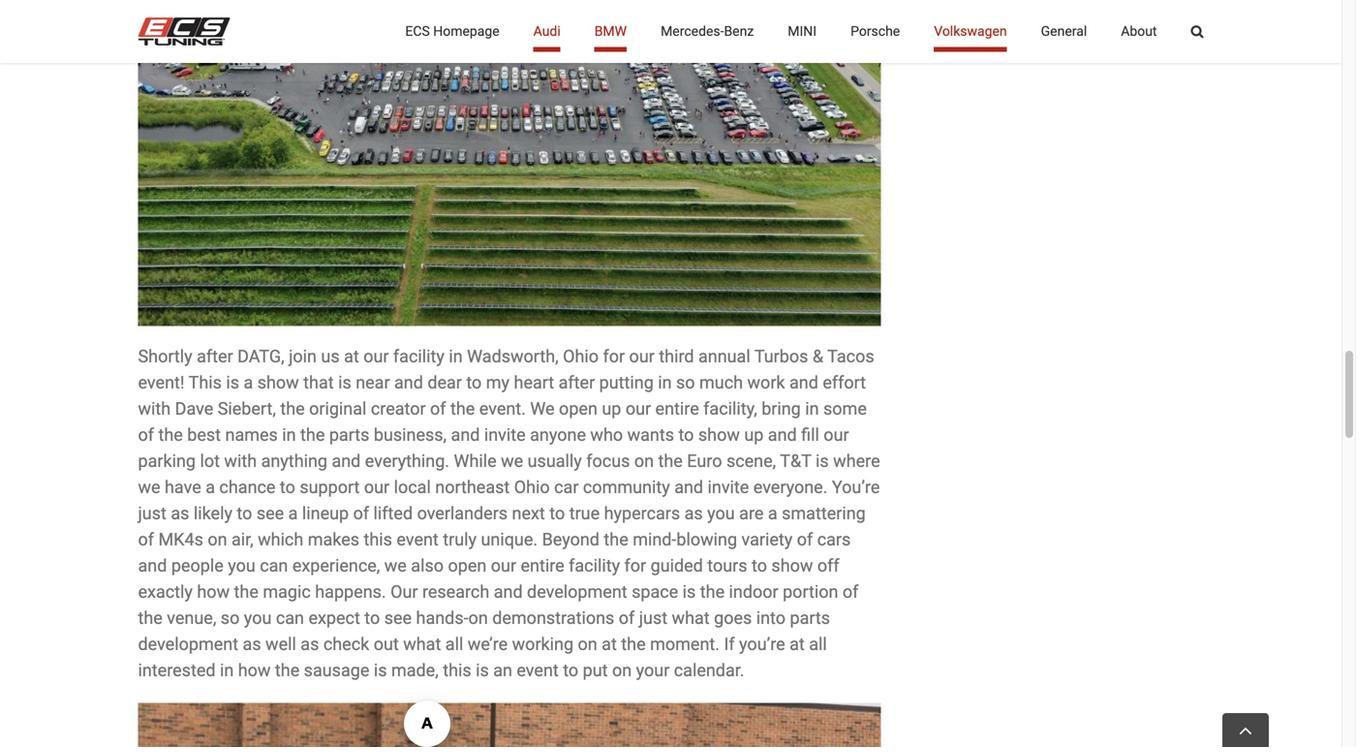 Task type: describe. For each thing, give the bounding box(es) containing it.
audi
[[534, 23, 561, 39]]

tacos
[[828, 346, 875, 367]]

venue,
[[167, 608, 216, 628]]

1 horizontal spatial with
[[224, 451, 257, 471]]

1 vertical spatial invite
[[708, 477, 749, 498]]

0 vertical spatial open
[[559, 399, 598, 419]]

if
[[724, 634, 735, 655]]

1 horizontal spatial just
[[639, 608, 668, 628]]

2 vertical spatial we
[[384, 556, 407, 576]]

as up blowing
[[685, 503, 703, 524]]

0 vertical spatial how
[[197, 582, 230, 602]]

of left "cars"
[[797, 530, 813, 550]]

general link
[[1041, 0, 1087, 63]]

tours
[[708, 556, 748, 576]]

original
[[309, 399, 367, 419]]

your
[[636, 660, 670, 681]]

0 horizontal spatial facility
[[393, 346, 445, 367]]

our up putting
[[629, 346, 655, 367]]

of down the space
[[619, 608, 635, 628]]

is down out
[[374, 660, 387, 681]]

0 horizontal spatial what
[[403, 634, 441, 655]]

portion
[[783, 582, 839, 602]]

the up parking
[[158, 425, 183, 445]]

anything
[[261, 451, 327, 471]]

and down bring
[[768, 425, 797, 445]]

we
[[530, 399, 555, 419]]

we're
[[468, 634, 508, 655]]

our right fill
[[824, 425, 849, 445]]

people
[[171, 556, 224, 576]]

the up "anything"
[[300, 425, 325, 445]]

made,
[[391, 660, 439, 681]]

research
[[422, 582, 490, 602]]

our
[[391, 582, 418, 602]]

chance
[[219, 477, 276, 498]]

also
[[411, 556, 444, 576]]

to left 'true'
[[550, 503, 565, 524]]

lineup
[[302, 503, 349, 524]]

happens.
[[315, 582, 386, 602]]

heart
[[514, 373, 554, 393]]

moment.
[[650, 634, 720, 655]]

on down wants
[[634, 451, 654, 471]]

local
[[394, 477, 431, 498]]

1 horizontal spatial event
[[517, 660, 559, 681]]

0 vertical spatial you
[[707, 503, 735, 524]]

in right interested
[[220, 660, 234, 681]]

1 vertical spatial can
[[276, 608, 304, 628]]

a up 'which'
[[288, 503, 298, 524]]

out
[[374, 634, 399, 655]]

ecs homepage link
[[405, 0, 500, 63]]

check
[[323, 634, 369, 655]]

our up near
[[364, 346, 389, 367]]

1 horizontal spatial see
[[384, 608, 412, 628]]

northeast
[[435, 477, 510, 498]]

ecs homepage
[[405, 23, 500, 39]]

hypercars
[[604, 503, 680, 524]]

0 horizontal spatial invite
[[484, 425, 526, 445]]

1 horizontal spatial at
[[602, 634, 617, 655]]

bmw link
[[595, 0, 627, 63]]

usually
[[528, 451, 582, 471]]

in down third
[[658, 373, 672, 393]]

this
[[189, 373, 222, 393]]

car
[[554, 477, 579, 498]]

an
[[493, 660, 512, 681]]

parking
[[138, 451, 196, 471]]

experience,
[[292, 556, 380, 576]]

the down well
[[275, 660, 300, 681]]

0 vertical spatial for
[[603, 346, 625, 367]]

shortly
[[138, 346, 192, 367]]

is right the that in the left of the page
[[338, 373, 351, 393]]

event!
[[138, 373, 185, 393]]

1 horizontal spatial what
[[672, 608, 710, 628]]

in up "anything"
[[282, 425, 296, 445]]

to left my
[[466, 373, 482, 393]]

0 horizontal spatial open
[[448, 556, 487, 576]]

is down guided
[[683, 582, 696, 602]]

names
[[225, 425, 278, 445]]

audi link
[[534, 0, 561, 63]]

volkswagen
[[934, 23, 1007, 39]]

0 horizontal spatial we
[[138, 477, 160, 498]]

third
[[659, 346, 694, 367]]

of left the lifted
[[353, 503, 369, 524]]

0 vertical spatial can
[[260, 556, 288, 576]]

air,
[[232, 530, 254, 550]]

bmw
[[595, 23, 627, 39]]

in up fill
[[805, 399, 819, 419]]

and up support at the bottom left
[[332, 451, 361, 471]]

hands-
[[416, 608, 469, 628]]

the down wants
[[658, 451, 683, 471]]

the down hypercars
[[604, 530, 629, 550]]

2 all from the left
[[809, 634, 827, 655]]

1 vertical spatial for
[[624, 556, 646, 576]]

1 horizontal spatial this
[[443, 660, 472, 681]]

interested
[[138, 660, 216, 681]]

sausage
[[304, 660, 370, 681]]

ecs tuning logo image
[[138, 17, 230, 46]]

wadsworth,
[[467, 346, 559, 367]]

1 vertical spatial you
[[228, 556, 256, 576]]

work
[[748, 373, 785, 393]]

to up out
[[365, 608, 380, 628]]

everyone.
[[754, 477, 828, 498]]

and down "&"
[[790, 373, 819, 393]]

1 vertical spatial entire
[[521, 556, 565, 576]]

indoor
[[729, 582, 779, 602]]

much
[[700, 373, 743, 393]]

1 horizontal spatial up
[[744, 425, 764, 445]]

the down dear
[[451, 399, 475, 419]]

business,
[[374, 425, 447, 445]]

1 all from the left
[[445, 634, 463, 655]]

creator
[[371, 399, 426, 419]]

true
[[569, 503, 600, 524]]

likely
[[194, 503, 233, 524]]

beyond
[[542, 530, 600, 550]]

lifted
[[374, 503, 413, 524]]

and up creator
[[394, 373, 423, 393]]

benz
[[724, 23, 754, 39]]

us
[[321, 346, 340, 367]]

calendar.
[[674, 660, 745, 681]]

of right portion
[[843, 582, 859, 602]]

focus
[[586, 451, 630, 471]]

datg,
[[237, 346, 285, 367]]

is right 'this'
[[226, 373, 239, 393]]

goes
[[714, 608, 752, 628]]

as left well
[[243, 634, 261, 655]]

mini link
[[788, 0, 817, 63]]

general
[[1041, 23, 1087, 39]]

about link
[[1121, 0, 1157, 63]]

mercedes-
[[661, 23, 724, 39]]

of up parking
[[138, 425, 154, 445]]

on right "put"
[[612, 660, 632, 681]]

1 vertical spatial facility
[[569, 556, 620, 576]]

1 horizontal spatial entire
[[656, 399, 699, 419]]

of down dear
[[430, 399, 446, 419]]

to up air,
[[237, 503, 252, 524]]

to up indoor
[[752, 556, 767, 576]]

facility,
[[704, 399, 757, 419]]

0 vertical spatial just
[[138, 503, 167, 524]]



Task type: vqa. For each thing, say whether or not it's contained in the screenshot.
DATG, at the left of page
yes



Task type: locate. For each thing, give the bounding box(es) containing it.
on left air,
[[208, 530, 227, 550]]

up up who
[[602, 399, 621, 419]]

and up exactly
[[138, 556, 167, 576]]

on
[[634, 451, 654, 471], [208, 530, 227, 550], [469, 608, 488, 628], [578, 634, 598, 655], [612, 660, 632, 681]]

1 horizontal spatial facility
[[569, 556, 620, 576]]

for
[[603, 346, 625, 367], [624, 556, 646, 576]]

and down euro
[[675, 477, 703, 498]]

you're
[[739, 634, 785, 655]]

0 vertical spatial this
[[364, 530, 392, 550]]

0 vertical spatial invite
[[484, 425, 526, 445]]

0 horizontal spatial how
[[197, 582, 230, 602]]

development
[[527, 582, 627, 602], [138, 634, 238, 655]]

entire up wants
[[656, 399, 699, 419]]

1 horizontal spatial invite
[[708, 477, 749, 498]]

facility
[[393, 346, 445, 367], [569, 556, 620, 576]]

to
[[466, 373, 482, 393], [679, 425, 694, 445], [280, 477, 295, 498], [237, 503, 252, 524], [550, 503, 565, 524], [752, 556, 767, 576], [365, 608, 380, 628], [563, 660, 579, 681]]

at
[[344, 346, 359, 367], [602, 634, 617, 655], [790, 634, 805, 655]]

show down datg,
[[257, 373, 299, 393]]

0 vertical spatial facility
[[393, 346, 445, 367]]

after right the heart
[[559, 373, 595, 393]]

1 vertical spatial up
[[744, 425, 764, 445]]

which
[[258, 530, 304, 550]]

anyone
[[530, 425, 586, 445]]

development down venue,
[[138, 634, 238, 655]]

volkswagen link
[[934, 0, 1007, 63]]

a up siebert,
[[244, 373, 253, 393]]

lot
[[200, 451, 220, 471]]

exactly
[[138, 582, 193, 602]]

see
[[257, 503, 284, 524], [384, 608, 412, 628]]

1 vertical spatial show
[[698, 425, 740, 445]]

cars
[[817, 530, 851, 550]]

parts down portion
[[790, 608, 830, 628]]

1 vertical spatial how
[[238, 660, 271, 681]]

the down "tours"
[[700, 582, 725, 602]]

open
[[559, 399, 598, 419], [448, 556, 487, 576]]

near
[[356, 373, 390, 393]]

event.
[[479, 399, 526, 419]]

space
[[632, 582, 678, 602]]

0 vertical spatial we
[[501, 451, 523, 471]]

1 horizontal spatial so
[[676, 373, 695, 393]]

0 vertical spatial event
[[397, 530, 439, 550]]

2 horizontal spatial we
[[501, 451, 523, 471]]

so right venue,
[[221, 608, 240, 628]]

at right you're
[[790, 634, 805, 655]]

0 vertical spatial with
[[138, 399, 171, 419]]

&
[[813, 346, 824, 367]]

mk4s
[[158, 530, 203, 550]]

0 vertical spatial after
[[197, 346, 233, 367]]

1 vertical spatial event
[[517, 660, 559, 681]]

0 horizontal spatial show
[[257, 373, 299, 393]]

0 vertical spatial entire
[[656, 399, 699, 419]]

1 vertical spatial this
[[443, 660, 472, 681]]

with down event!
[[138, 399, 171, 419]]

event up also
[[397, 530, 439, 550]]

1 horizontal spatial open
[[559, 399, 598, 419]]

parts
[[329, 425, 370, 445], [790, 608, 830, 628]]

0 vertical spatial what
[[672, 608, 710, 628]]

up
[[602, 399, 621, 419], [744, 425, 764, 445]]

just down the space
[[639, 608, 668, 628]]

just
[[138, 503, 167, 524], [639, 608, 668, 628]]

1 vertical spatial development
[[138, 634, 238, 655]]

0 horizontal spatial up
[[602, 399, 621, 419]]

0 horizontal spatial with
[[138, 399, 171, 419]]

and up while
[[451, 425, 480, 445]]

the up your
[[621, 634, 646, 655]]

1 horizontal spatial all
[[809, 634, 827, 655]]

support
[[300, 477, 360, 498]]

0 vertical spatial show
[[257, 373, 299, 393]]

mercedes-benz link
[[661, 0, 754, 63]]

0 horizontal spatial event
[[397, 530, 439, 550]]

2 horizontal spatial show
[[772, 556, 813, 576]]

as up mk4s
[[171, 503, 189, 524]]

show up portion
[[772, 556, 813, 576]]

you're
[[832, 477, 880, 498]]

turbos
[[755, 346, 808, 367]]

as right well
[[301, 634, 319, 655]]

put
[[583, 660, 608, 681]]

magic
[[263, 582, 311, 602]]

open down truly
[[448, 556, 487, 576]]

1 vertical spatial we
[[138, 477, 160, 498]]

1 horizontal spatial we
[[384, 556, 407, 576]]

invite down scene,
[[708, 477, 749, 498]]

bring
[[762, 399, 801, 419]]

can down 'which'
[[260, 556, 288, 576]]

can
[[260, 556, 288, 576], [276, 608, 304, 628]]

siebert,
[[218, 399, 276, 419]]

1 horizontal spatial ohio
[[563, 346, 599, 367]]

mini
[[788, 23, 817, 39]]

have
[[165, 477, 201, 498]]

dave
[[175, 399, 213, 419]]

0 vertical spatial so
[[676, 373, 695, 393]]

where
[[833, 451, 880, 471]]

1 vertical spatial ohio
[[514, 477, 550, 498]]

0 vertical spatial see
[[257, 503, 284, 524]]

blowing
[[677, 530, 737, 550]]

annual
[[699, 346, 751, 367]]

this down we're
[[443, 660, 472, 681]]

homepage
[[433, 23, 500, 39]]

ecs
[[405, 23, 430, 39]]

working
[[512, 634, 574, 655]]

0 vertical spatial development
[[527, 582, 627, 602]]

all
[[445, 634, 463, 655], [809, 634, 827, 655]]

entire
[[656, 399, 699, 419], [521, 556, 565, 576]]

porsche
[[851, 23, 900, 39]]

1 vertical spatial after
[[559, 373, 595, 393]]

my
[[486, 373, 510, 393]]

ohio
[[563, 346, 599, 367], [514, 477, 550, 498]]

invite down event.
[[484, 425, 526, 445]]

1 vertical spatial what
[[403, 634, 441, 655]]

this down the lifted
[[364, 530, 392, 550]]

variety
[[742, 530, 793, 550]]

0 vertical spatial up
[[602, 399, 621, 419]]

the down exactly
[[138, 608, 163, 628]]

mind-
[[633, 530, 677, 550]]

a down lot
[[206, 477, 215, 498]]

on up we're
[[469, 608, 488, 628]]

overlanders
[[417, 503, 508, 524]]

the down the that in the left of the page
[[280, 399, 305, 419]]

unique.
[[481, 530, 538, 550]]

0 horizontal spatial at
[[344, 346, 359, 367]]

show down the facility,
[[698, 425, 740, 445]]

in up dear
[[449, 346, 463, 367]]

expect
[[309, 608, 360, 628]]

t&t
[[780, 451, 812, 471]]

1 vertical spatial so
[[221, 608, 240, 628]]

1 vertical spatial just
[[639, 608, 668, 628]]

2 horizontal spatial at
[[790, 634, 805, 655]]

just up mk4s
[[138, 503, 167, 524]]

and up demonstrations
[[494, 582, 523, 602]]

off
[[818, 556, 840, 576]]

to up euro
[[679, 425, 694, 445]]

about
[[1121, 23, 1157, 39]]

0 horizontal spatial see
[[257, 503, 284, 524]]

to down "anything"
[[280, 477, 295, 498]]

well
[[266, 634, 296, 655]]

0 vertical spatial parts
[[329, 425, 370, 445]]

0 horizontal spatial entire
[[521, 556, 565, 576]]

the left 'magic'
[[234, 582, 259, 602]]

in
[[449, 346, 463, 367], [658, 373, 672, 393], [805, 399, 819, 419], [282, 425, 296, 445], [220, 660, 234, 681]]

our down putting
[[626, 399, 651, 419]]

at up "put"
[[602, 634, 617, 655]]

2 vertical spatial show
[[772, 556, 813, 576]]

how down 'people'
[[197, 582, 230, 602]]

into
[[756, 608, 786, 628]]

1 horizontal spatial how
[[238, 660, 271, 681]]

how down well
[[238, 660, 271, 681]]

0 horizontal spatial all
[[445, 634, 463, 655]]

up up scene,
[[744, 425, 764, 445]]

open up anyone
[[559, 399, 598, 419]]

effort
[[823, 373, 866, 393]]

as
[[171, 503, 189, 524], [685, 503, 703, 524], [243, 634, 261, 655], [301, 634, 319, 655]]

we right while
[[501, 451, 523, 471]]

on up "put"
[[578, 634, 598, 655]]

is right t&t
[[816, 451, 829, 471]]

we down parking
[[138, 477, 160, 498]]

1 vertical spatial parts
[[790, 608, 830, 628]]

0 horizontal spatial development
[[138, 634, 238, 655]]

makes
[[308, 530, 360, 550]]

2 vertical spatial you
[[244, 608, 272, 628]]

fill
[[801, 425, 820, 445]]

1 vertical spatial open
[[448, 556, 487, 576]]

0 horizontal spatial after
[[197, 346, 233, 367]]

how
[[197, 582, 230, 602], [238, 660, 271, 681]]

for down mind-
[[624, 556, 646, 576]]

see down our
[[384, 608, 412, 628]]

so down third
[[676, 373, 695, 393]]

0 vertical spatial ohio
[[563, 346, 599, 367]]

1 horizontal spatial show
[[698, 425, 740, 445]]

see up 'which'
[[257, 503, 284, 524]]

ohio up the next
[[514, 477, 550, 498]]

0 horizontal spatial ohio
[[514, 477, 550, 498]]

some
[[824, 399, 867, 419]]

what up moment.
[[672, 608, 710, 628]]

that
[[303, 373, 334, 393]]

dear
[[428, 373, 462, 393]]

what up made,
[[403, 634, 441, 655]]

while
[[454, 451, 497, 471]]

1 vertical spatial see
[[384, 608, 412, 628]]

to left "put"
[[563, 660, 579, 681]]

1 horizontal spatial development
[[527, 582, 627, 602]]

event down working on the bottom left
[[517, 660, 559, 681]]

of left mk4s
[[138, 530, 154, 550]]

facility up dear
[[393, 346, 445, 367]]

guided
[[651, 556, 703, 576]]

1 horizontal spatial parts
[[790, 608, 830, 628]]

0 horizontal spatial just
[[138, 503, 167, 524]]

1 vertical spatial with
[[224, 451, 257, 471]]

event
[[397, 530, 439, 550], [517, 660, 559, 681]]

1 horizontal spatial after
[[559, 373, 595, 393]]

ohio right wadsworth,
[[563, 346, 599, 367]]

0 horizontal spatial parts
[[329, 425, 370, 445]]

a right are
[[768, 503, 778, 524]]

our down unique.
[[491, 556, 516, 576]]

0 horizontal spatial this
[[364, 530, 392, 550]]

0 horizontal spatial so
[[221, 608, 240, 628]]

after up 'this'
[[197, 346, 233, 367]]

community
[[583, 477, 670, 498]]

all down hands-
[[445, 634, 463, 655]]

you up blowing
[[707, 503, 735, 524]]

best
[[187, 425, 221, 445]]

our up the lifted
[[364, 477, 390, 498]]

mercedes-benz
[[661, 23, 754, 39]]

can down 'magic'
[[276, 608, 304, 628]]

are
[[739, 503, 764, 524]]

is left an
[[476, 660, 489, 681]]



